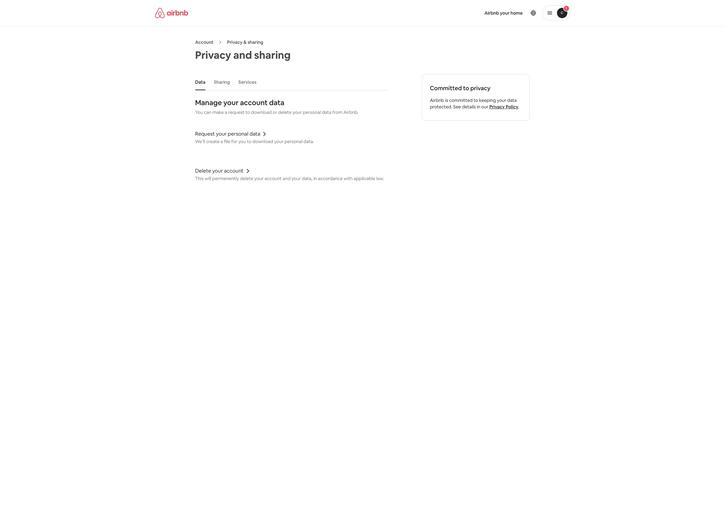 Task type: describe. For each thing, give the bounding box(es) containing it.
1 vertical spatial a
[[221, 139, 223, 144]]

committed
[[430, 84, 462, 92]]

accordance
[[318, 176, 343, 181]]

can
[[204, 109, 211, 115]]

we'll
[[195, 139, 205, 144]]

sharing for privacy and sharing
[[254, 48, 291, 62]]

permanently
[[212, 176, 239, 181]]

airbnb your home
[[484, 10, 523, 16]]

services
[[238, 79, 256, 85]]

request your personal data button
[[195, 130, 388, 137]]

privacy & sharing
[[227, 39, 263, 45]]

1 button
[[542, 5, 570, 21]]

personal inside the manage your account data you can make a request to download or delete your personal data from airbnb.
[[303, 109, 321, 115]]

airbnb your home link
[[481, 6, 527, 20]]

or
[[273, 109, 277, 115]]

for
[[231, 139, 237, 144]]

law.
[[376, 176, 384, 181]]

0 horizontal spatial delete
[[240, 176, 253, 181]]

1 vertical spatial download
[[253, 139, 273, 144]]

sharing
[[214, 79, 230, 85]]

is
[[445, 97, 448, 103]]

to right "you"
[[247, 139, 252, 144]]

personal inside button
[[228, 130, 248, 137]]

from
[[332, 109, 343, 115]]

request
[[195, 130, 215, 137]]

committed to privacy
[[430, 84, 491, 92]]

our
[[481, 104, 488, 110]]

privacy
[[470, 84, 491, 92]]

you
[[238, 139, 246, 144]]

data
[[195, 79, 205, 85]]

2 vertical spatial personal
[[285, 139, 303, 144]]

privacy policy link
[[489, 104, 518, 110]]

account link
[[195, 39, 213, 45]]

delete inside the manage your account data you can make a request to download or delete your personal data from airbnb.
[[278, 109, 292, 115]]

account for delete
[[224, 167, 244, 174]]

we'll create a file for you to download your personal data.
[[195, 139, 314, 144]]

download inside the manage your account data you can make a request to download or delete your personal data from airbnb.
[[251, 109, 272, 115]]

services button
[[235, 76, 260, 88]]

privacy for privacy & sharing
[[227, 39, 243, 45]]

airbnb.
[[344, 109, 359, 115]]

to inside airbnb is committed to keeping your data protected. see details in our
[[474, 97, 478, 103]]

privacy and sharing
[[195, 48, 291, 62]]

see
[[453, 104, 461, 110]]

protected.
[[430, 104, 452, 110]]

manage
[[195, 98, 222, 107]]

to up committed
[[463, 84, 469, 92]]

with
[[344, 176, 353, 181]]

keeping
[[479, 97, 496, 103]]



Task type: vqa. For each thing, say whether or not it's contained in the screenshot.
their on the left bottom
no



Task type: locate. For each thing, give the bounding box(es) containing it.
privacy
[[227, 39, 243, 45], [195, 48, 231, 62], [489, 104, 505, 110]]

1 horizontal spatial personal
[[285, 139, 303, 144]]

delete right or
[[278, 109, 292, 115]]

1 horizontal spatial and
[[283, 176, 291, 181]]

this
[[195, 176, 204, 181]]

0 vertical spatial personal
[[303, 109, 321, 115]]

in
[[477, 104, 480, 110], [313, 176, 317, 181]]

and down delete your account link
[[283, 176, 291, 181]]

0 vertical spatial in
[[477, 104, 480, 110]]

to inside the manage your account data you can make a request to download or delete your personal data from airbnb.
[[246, 109, 250, 115]]

1 vertical spatial account
[[224, 167, 244, 174]]

data,
[[302, 176, 312, 181]]

0 horizontal spatial airbnb
[[430, 97, 444, 103]]

1 vertical spatial airbnb
[[430, 97, 444, 103]]

tab list
[[192, 74, 388, 90]]

airbnb up protected.
[[430, 97, 444, 103]]

to right request
[[246, 109, 250, 115]]

delete
[[195, 167, 211, 174]]

0 horizontal spatial a
[[221, 139, 223, 144]]

policy
[[506, 104, 518, 110]]

1 vertical spatial personal
[[228, 130, 248, 137]]

profile element
[[370, 0, 570, 26]]

airbnb for airbnb is committed to keeping your data protected. see details in our
[[430, 97, 444, 103]]

in right data,
[[313, 176, 317, 181]]

and down &
[[233, 48, 252, 62]]

and
[[233, 48, 252, 62], [283, 176, 291, 181]]

committed
[[449, 97, 473, 103]]

your inside button
[[216, 130, 227, 137]]

applicable
[[354, 176, 375, 181]]

account up permanently
[[224, 167, 244, 174]]

1 vertical spatial in
[[313, 176, 317, 181]]

personal left from
[[303, 109, 321, 115]]

airbnb left home
[[484, 10, 499, 16]]

2 vertical spatial account
[[265, 176, 282, 181]]

your inside profile element
[[500, 10, 510, 16]]

file
[[224, 139, 230, 144]]

airbnb inside airbnb is committed to keeping your data protected. see details in our
[[430, 97, 444, 103]]

2 vertical spatial privacy
[[489, 104, 505, 110]]

data inside airbnb is committed to keeping your data protected. see details in our
[[507, 97, 517, 103]]

1 horizontal spatial airbnb
[[484, 10, 499, 16]]

0 vertical spatial delete
[[278, 109, 292, 115]]

this will permanently delete your account and your data, in accordance with applicable law.
[[195, 176, 384, 181]]

personal up the for
[[228, 130, 248, 137]]

sharing button
[[211, 76, 233, 88]]

.
[[518, 104, 519, 110]]

data.
[[304, 139, 314, 144]]

1 horizontal spatial delete
[[278, 109, 292, 115]]

sharing
[[248, 39, 263, 45], [254, 48, 291, 62]]

0 vertical spatial download
[[251, 109, 272, 115]]

download left or
[[251, 109, 272, 115]]

to
[[463, 84, 469, 92], [474, 97, 478, 103], [246, 109, 250, 115], [247, 139, 252, 144]]

0 horizontal spatial in
[[313, 176, 317, 181]]

make
[[212, 109, 224, 115]]

account
[[240, 98, 268, 107], [224, 167, 244, 174], [265, 176, 282, 181]]

0 vertical spatial a
[[225, 109, 227, 115]]

account up request
[[240, 98, 268, 107]]

tab list containing data
[[192, 74, 388, 90]]

in inside airbnb is committed to keeping your data protected. see details in our
[[477, 104, 480, 110]]

airbnb
[[484, 10, 499, 16], [430, 97, 444, 103]]

will
[[205, 176, 211, 181]]

sharing right &
[[248, 39, 263, 45]]

home
[[511, 10, 523, 16]]

data up we'll create a file for you to download your personal data.
[[250, 130, 260, 137]]

delete your account
[[195, 167, 244, 174]]

privacy left &
[[227, 39, 243, 45]]

0 vertical spatial privacy
[[227, 39, 243, 45]]

data inside button
[[250, 130, 260, 137]]

request
[[228, 109, 245, 115]]

1
[[566, 6, 567, 10]]

details
[[462, 104, 476, 110]]

airbnb inside profile element
[[484, 10, 499, 16]]

1 horizontal spatial a
[[225, 109, 227, 115]]

account down delete your account link
[[265, 176, 282, 181]]

&
[[243, 39, 247, 45]]

a left file in the top of the page
[[221, 139, 223, 144]]

data left from
[[322, 109, 331, 115]]

airbnb for airbnb your home
[[484, 10, 499, 16]]

a
[[225, 109, 227, 115], [221, 139, 223, 144]]

create
[[206, 139, 220, 144]]

data button
[[192, 76, 209, 88]]

0 vertical spatial sharing
[[248, 39, 263, 45]]

0 horizontal spatial personal
[[228, 130, 248, 137]]

a inside the manage your account data you can make a request to download or delete your personal data from airbnb.
[[225, 109, 227, 115]]

you
[[195, 109, 203, 115]]

request your personal data
[[195, 130, 260, 137]]

data up the policy
[[507, 97, 517, 103]]

sharing down privacy & sharing at the top of page
[[254, 48, 291, 62]]

manage your account data you can make a request to download or delete your personal data from airbnb.
[[195, 98, 359, 115]]

airbnb is committed to keeping your data protected. see details in our
[[430, 97, 517, 110]]

privacy down keeping
[[489, 104, 505, 110]]

2 horizontal spatial personal
[[303, 109, 321, 115]]

account for manage
[[240, 98, 268, 107]]

to up details
[[474, 97, 478, 103]]

0 vertical spatial and
[[233, 48, 252, 62]]

0 horizontal spatial and
[[233, 48, 252, 62]]

account
[[195, 39, 213, 45]]

delete
[[278, 109, 292, 115], [240, 176, 253, 181]]

1 vertical spatial delete
[[240, 176, 253, 181]]

0 vertical spatial airbnb
[[484, 10, 499, 16]]

your inside airbnb is committed to keeping your data protected. see details in our
[[497, 97, 506, 103]]

personal down request your personal data button
[[285, 139, 303, 144]]

data
[[507, 97, 517, 103], [269, 98, 284, 107], [322, 109, 331, 115], [250, 130, 260, 137]]

privacy policy .
[[489, 104, 519, 110]]

1 vertical spatial and
[[283, 176, 291, 181]]

personal
[[303, 109, 321, 115], [228, 130, 248, 137], [285, 139, 303, 144]]

a right make
[[225, 109, 227, 115]]

data up or
[[269, 98, 284, 107]]

privacy down account
[[195, 48, 231, 62]]

delete your account link
[[195, 167, 388, 174]]

download
[[251, 109, 272, 115], [253, 139, 273, 144]]

1 vertical spatial privacy
[[195, 48, 231, 62]]

0 vertical spatial account
[[240, 98, 268, 107]]

1 vertical spatial sharing
[[254, 48, 291, 62]]

delete right permanently
[[240, 176, 253, 181]]

account inside the manage your account data you can make a request to download or delete your personal data from airbnb.
[[240, 98, 268, 107]]

download right "you"
[[253, 139, 273, 144]]

your
[[500, 10, 510, 16], [497, 97, 506, 103], [223, 98, 239, 107], [293, 109, 302, 115], [216, 130, 227, 137], [274, 139, 284, 144], [212, 167, 223, 174], [254, 176, 264, 181], [292, 176, 301, 181]]

sharing for privacy & sharing
[[248, 39, 263, 45]]

in left our
[[477, 104, 480, 110]]

privacy for privacy and sharing
[[195, 48, 231, 62]]

1 horizontal spatial in
[[477, 104, 480, 110]]



